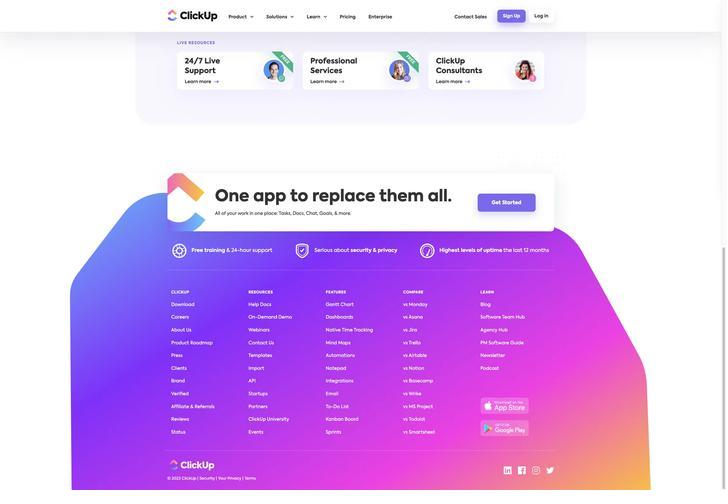Task type: locate. For each thing, give the bounding box(es) containing it.
get started
[[492, 200, 522, 205]]

1 vertical spatial software
[[489, 341, 510, 345]]

list containing product
[[229, 0, 455, 32]]

podcast
[[481, 366, 499, 371]]

pm software guide
[[481, 341, 524, 345]]

more down services
[[325, 80, 337, 84]]

0 horizontal spatial of
[[222, 211, 226, 216]]

pm
[[481, 341, 488, 345]]

startups
[[249, 392, 268, 396]]

security link
[[197, 477, 215, 481]]

product inside product popup button
[[229, 15, 247, 19]]

learn more link down consultants
[[436, 80, 471, 84]]

clickup inside list
[[249, 417, 266, 422]]

2 vs from the top
[[403, 315, 408, 320]]

0 horizontal spatial contact
[[249, 341, 268, 345]]

product for product
[[229, 15, 247, 19]]

2 horizontal spatial learn more link
[[436, 80, 471, 84]]

clients link
[[171, 366, 187, 371]]

1 horizontal spatial product
[[229, 15, 247, 19]]

place:
[[264, 211, 278, 216]]

agency
[[481, 328, 498, 333]]

learn for 24/7 live support
[[185, 80, 198, 84]]

automations link
[[326, 354, 355, 358]]

learn more for 24/7 live support
[[185, 80, 211, 84]]

learn more link down support
[[185, 80, 219, 84]]

support
[[253, 248, 273, 253]]

5 vs from the top
[[403, 354, 408, 358]]

all
[[215, 211, 220, 216]]

1 horizontal spatial of
[[477, 248, 483, 253]]

11 vs from the top
[[403, 430, 408, 435]]

learn more down consultants
[[436, 80, 463, 84]]

docs,
[[293, 211, 305, 216]]

press
[[171, 354, 183, 358]]

terms link
[[242, 477, 256, 481]]

0 horizontal spatial us
[[186, 328, 192, 333]]

clickup up 'download'
[[171, 291, 189, 295]]

vs left "ms"
[[403, 405, 408, 409]]

docs
[[260, 303, 272, 307]]

webinars
[[249, 328, 270, 333]]

in right log
[[545, 14, 549, 18]]

last
[[514, 248, 523, 253]]

notion
[[409, 366, 425, 371]]

1 horizontal spatial resources
[[249, 291, 273, 295]]

api
[[249, 379, 256, 384]]

10 vs from the top
[[403, 417, 408, 422]]

live resources
[[177, 41, 215, 45]]

0 vertical spatial in
[[545, 14, 549, 18]]

0 vertical spatial product
[[229, 15, 247, 19]]

wrike
[[409, 392, 422, 396]]

serious
[[315, 248, 333, 253]]

vs left todoist
[[403, 417, 408, 422]]

pricing
[[340, 15, 356, 19]]

to-do list
[[326, 405, 349, 409]]

vs wrike link
[[403, 392, 422, 396]]

1 learn more from the left
[[185, 80, 211, 84]]

1 horizontal spatial more
[[325, 80, 337, 84]]

download
[[171, 303, 195, 307]]

1 horizontal spatial learn more
[[311, 80, 337, 84]]

vs todoist
[[403, 417, 425, 422]]

us for about us
[[186, 328, 192, 333]]

live up support
[[205, 58, 220, 65]]

vs left monday
[[403, 303, 408, 307]]

gantt chart link
[[326, 303, 354, 307]]

learn for clickup consultants
[[436, 80, 450, 84]]

agency hub link
[[481, 328, 508, 333]]

1 learn more link from the left
[[185, 80, 219, 84]]

1 more from the left
[[199, 80, 211, 84]]

us right about
[[186, 328, 192, 333]]

chat,
[[306, 211, 319, 216]]

serious about security & privacy
[[315, 248, 398, 253]]

learn more down support
[[185, 80, 211, 84]]

your privacy
[[218, 477, 241, 481]]

more down consultants
[[451, 80, 463, 84]]

services
[[311, 67, 343, 75]]

mind
[[326, 341, 337, 345]]

security & privacy link
[[351, 248, 398, 253]]

vs wrike
[[403, 392, 422, 396]]

dashboards link
[[326, 315, 353, 320]]

0 horizontal spatial learn more link
[[185, 80, 219, 84]]

automations
[[326, 354, 355, 358]]

vs for vs jira
[[403, 328, 408, 333]]

2 more from the left
[[325, 80, 337, 84]]

referrals
[[195, 405, 215, 409]]

in left "one"
[[250, 211, 254, 216]]

resources up help                   docs
[[249, 291, 273, 295]]

enterprise link
[[369, 0, 392, 32]]

main navigation element
[[229, 0, 554, 32]]

one app to replace them all.
[[215, 189, 452, 205]]

1 horizontal spatial in
[[545, 14, 549, 18]]

vs for vs asana
[[403, 315, 408, 320]]

sales
[[475, 15, 487, 19]]

& left privacy
[[373, 248, 377, 253]]

clickup down the partners
[[249, 417, 266, 422]]

log in
[[535, 14, 549, 18]]

security
[[200, 477, 215, 481]]

1 vertical spatial contact
[[249, 341, 268, 345]]

vs left airtable
[[403, 354, 408, 358]]

started
[[503, 200, 522, 205]]

vs jira link
[[403, 328, 417, 333]]

3 learn more from the left
[[436, 80, 463, 84]]

integrations
[[326, 379, 354, 384]]

3 vs from the top
[[403, 328, 408, 333]]

vs left wrike
[[403, 392, 408, 396]]

learn more for clickup consultants
[[436, 80, 463, 84]]

hub down software team hub link
[[499, 328, 508, 333]]

3 more from the left
[[451, 80, 463, 84]]

2 learn more link from the left
[[311, 80, 345, 84]]

list containing help                   docs
[[249, 302, 318, 436]]

import
[[249, 366, 264, 371]]

0 horizontal spatial live
[[177, 41, 187, 45]]

0 horizontal spatial hub
[[499, 328, 508, 333]]

of right the all
[[222, 211, 226, 216]]

1 horizontal spatial live
[[205, 58, 220, 65]]

7 vs from the top
[[403, 379, 408, 384]]

1 horizontal spatial us
[[269, 341, 274, 345]]

learn more link for support
[[185, 80, 219, 84]]

list containing vs monday
[[403, 302, 473, 436]]

vs left asana
[[403, 315, 408, 320]]

1 horizontal spatial contact
[[455, 15, 474, 19]]

compare
[[403, 291, 424, 295]]

to-do list link
[[326, 405, 349, 409]]

on-demand                   demo
[[249, 315, 292, 320]]

highest levels of uptime the last 12 months
[[440, 248, 549, 253]]

of right "levels"
[[477, 248, 483, 253]]

learn for professional services
[[311, 80, 324, 84]]

contact down webinars link
[[249, 341, 268, 345]]

2 horizontal spatial learn more
[[436, 80, 463, 84]]

0 horizontal spatial learn more
[[185, 80, 211, 84]]

0 vertical spatial resources
[[189, 41, 215, 45]]

0 horizontal spatial more
[[199, 80, 211, 84]]

learn inside 'dropdown button'
[[307, 15, 320, 19]]

software down agency hub link
[[489, 341, 510, 345]]

hub right team
[[516, 315, 525, 320]]

contact inside 'main navigation' element
[[455, 15, 474, 19]]

tasks,
[[279, 211, 292, 216]]

work
[[238, 211, 249, 216]]

events link
[[249, 430, 264, 435]]

sign
[[503, 14, 513, 18]]

vs for vs notion
[[403, 366, 408, 371]]

vs for vs trello
[[403, 341, 408, 345]]

vs jira
[[403, 328, 417, 333]]

vs for vs ms project
[[403, 405, 408, 409]]

maps
[[338, 341, 351, 345]]

software up agency
[[481, 315, 501, 320]]

newsletter link
[[481, 354, 505, 358]]

verified link
[[171, 392, 189, 396]]

us up 'templates' link
[[269, 341, 274, 345]]

live up the 24/7
[[177, 41, 187, 45]]

vs for vs smartsheet
[[403, 430, 408, 435]]

contact inside list
[[249, 341, 268, 345]]

list containing blog
[[481, 302, 550, 372]]

security
[[351, 248, 372, 253]]

vs for vs monday
[[403, 303, 408, 307]]

vs down vs todoist
[[403, 430, 408, 435]]

professional services
[[311, 58, 357, 75]]

vs left "notion"
[[403, 366, 408, 371]]

log
[[535, 14, 544, 18]]

1 vertical spatial live
[[205, 58, 220, 65]]

privacy
[[228, 477, 241, 481]]

partners
[[249, 405, 268, 409]]

4 vs from the top
[[403, 341, 408, 345]]

2 horizontal spatial more
[[451, 80, 463, 84]]

1 horizontal spatial hub
[[516, 315, 525, 320]]

sprints
[[326, 430, 342, 435]]

vs ms project
[[403, 405, 433, 409]]

google play badge image
[[481, 420, 529, 436]]

clickup inside 'clickup consultants'
[[436, 58, 465, 65]]

clickup up consultants
[[436, 58, 465, 65]]

1 vertical spatial us
[[269, 341, 274, 345]]

9 vs from the top
[[403, 405, 408, 409]]

learn more link down services
[[311, 80, 345, 84]]

1 vs from the top
[[403, 303, 408, 307]]

resources up the 24/7
[[189, 41, 215, 45]]

0 vertical spatial us
[[186, 328, 192, 333]]

1 horizontal spatial learn more link
[[311, 80, 345, 84]]

learn more down services
[[311, 80, 337, 84]]

0 vertical spatial contact
[[455, 15, 474, 19]]

2 learn more from the left
[[311, 80, 337, 84]]

vs todoist link
[[403, 417, 425, 422]]

12
[[524, 248, 529, 253]]

vs up vs wrike 'link'
[[403, 379, 408, 384]]

1 vertical spatial product
[[171, 341, 189, 345]]

3 learn more link from the left
[[436, 80, 471, 84]]

contact us
[[249, 341, 274, 345]]

0 horizontal spatial product
[[171, 341, 189, 345]]

blog
[[481, 303, 491, 307]]

learn more for professional services
[[311, 80, 337, 84]]

6 vs from the top
[[403, 366, 408, 371]]

vs left trello
[[403, 341, 408, 345]]

replace
[[312, 189, 376, 205]]

clickup consultants image
[[513, 58, 537, 82]]

vs left jira on the bottom of the page
[[403, 328, 408, 333]]

1 vertical spatial in
[[250, 211, 254, 216]]

clickup 24/7 live support image
[[262, 58, 285, 82]]

affiliate &                   referrals link
[[171, 405, 215, 409]]

8 vs from the top
[[403, 392, 408, 396]]

vs basecamp
[[403, 379, 433, 384]]

more down support
[[199, 80, 211, 84]]

list
[[229, 0, 455, 32], [171, 302, 241, 436], [249, 302, 318, 436], [326, 302, 396, 436], [403, 302, 473, 436], [481, 302, 550, 372]]

mind maps
[[326, 341, 351, 345]]

them
[[380, 189, 424, 205]]

contact left sales
[[455, 15, 474, 19]]

learn more link for consultants
[[436, 80, 471, 84]]



Task type: describe. For each thing, give the bounding box(es) containing it.
kanban
[[326, 417, 344, 422]]

list containing download
[[171, 302, 241, 436]]

on-demand                   demo link
[[249, 315, 292, 320]]

startups link
[[249, 392, 268, 396]]

compare link
[[403, 291, 424, 295]]

tracking
[[354, 328, 373, 333]]

1 vertical spatial resources
[[249, 291, 273, 295]]

24-hour support link
[[231, 248, 273, 253]]

vs monday link
[[403, 303, 428, 307]]

affiliate
[[171, 405, 189, 409]]

on-
[[249, 315, 258, 320]]

24/7 live support
[[185, 58, 220, 75]]

gantt
[[326, 303, 340, 307]]

native time tracking
[[326, 328, 373, 333]]

kanban board
[[326, 417, 359, 422]]

free training & 24-hour support
[[192, 248, 273, 253]]

clickup for clickup university
[[249, 417, 266, 422]]

mind maps link
[[326, 341, 351, 345]]

0 vertical spatial of
[[222, 211, 226, 216]]

webinars link
[[249, 328, 270, 333]]

notepad
[[326, 366, 346, 371]]

24/7
[[185, 58, 203, 65]]

goals,
[[320, 211, 333, 216]]

press link
[[171, 354, 183, 358]]

clickup for clickup consultants
[[436, 58, 465, 65]]

guide
[[511, 341, 524, 345]]

api link
[[249, 379, 256, 384]]

log in link
[[529, 10, 554, 23]]

contact us link
[[249, 341, 274, 345]]

more for consultants
[[451, 80, 463, 84]]

0 vertical spatial software
[[481, 315, 501, 320]]

blog link
[[481, 303, 491, 307]]

product for product                   roadmap
[[171, 341, 189, 345]]

templates
[[249, 354, 272, 358]]

reviews
[[171, 417, 189, 422]]

dashboards
[[326, 315, 353, 320]]

0 vertical spatial live
[[177, 41, 187, 45]]

vs notion
[[403, 366, 425, 371]]

contact sales
[[455, 15, 487, 19]]

about us
[[171, 328, 192, 333]]

consultants
[[436, 67, 483, 75]]

your
[[227, 211, 237, 216]]

contact for contact sales
[[455, 15, 474, 19]]

vs for vs basecamp
[[403, 379, 408, 384]]

pricing link
[[340, 0, 356, 32]]

sign up button
[[498, 10, 526, 23]]

vs for vs todoist
[[403, 417, 408, 422]]

training
[[204, 248, 225, 253]]

solutions button
[[266, 0, 294, 32]]

1 vertical spatial hub
[[499, 328, 508, 333]]

vs basecamp link
[[403, 379, 433, 384]]

app store image
[[481, 398, 529, 414]]

24-
[[231, 248, 240, 253]]

vs for vs wrike
[[403, 392, 408, 396]]

do
[[334, 405, 340, 409]]

more for services
[[325, 80, 337, 84]]

asana
[[409, 315, 423, 320]]

& right affiliate
[[190, 405, 194, 409]]

clickup consultants
[[436, 58, 483, 75]]

podcast link
[[481, 366, 499, 371]]

vs for vs airtable
[[403, 354, 408, 358]]

0 horizontal spatial resources
[[189, 41, 215, 45]]

vs airtable link
[[403, 354, 427, 358]]

free training link
[[192, 248, 225, 253]]

kanban board link
[[326, 417, 359, 422]]

demand
[[258, 315, 277, 320]]

notepad link
[[326, 366, 346, 371]]

professional
[[311, 58, 357, 65]]

& left the 24-
[[227, 248, 230, 253]]

sign up
[[503, 14, 521, 18]]

contact sales link
[[455, 0, 487, 32]]

highest levels of uptime link
[[440, 248, 503, 253]]

us for contact us
[[269, 341, 274, 345]]

learn more link for services
[[311, 80, 345, 84]]

professional services image
[[388, 58, 411, 82]]

product                   roadmap link
[[171, 341, 213, 345]]

contact for contact us
[[249, 341, 268, 345]]

more for support
[[199, 80, 211, 84]]

& left more.
[[335, 211, 338, 216]]

reviews link
[[171, 417, 189, 422]]

clickup for clickup
[[171, 291, 189, 295]]

help                   docs
[[249, 303, 272, 307]]

help
[[249, 303, 259, 307]]

up
[[514, 14, 521, 18]]

app
[[253, 189, 286, 205]]

status
[[171, 430, 186, 435]]

integrations link
[[326, 379, 354, 384]]

levels
[[461, 248, 476, 253]]

vs ms project link
[[403, 405, 433, 409]]

0 vertical spatial hub
[[516, 315, 525, 320]]

privacy
[[378, 248, 398, 253]]

hour
[[240, 248, 251, 253]]

get
[[492, 200, 501, 205]]

monday
[[409, 303, 428, 307]]

product button
[[229, 0, 254, 32]]

sprints link
[[326, 430, 342, 435]]

vs notion link
[[403, 366, 425, 371]]

roadmap
[[190, 341, 213, 345]]

list containing gantt chart
[[326, 302, 396, 436]]

about us link
[[171, 328, 192, 333]]

0 horizontal spatial in
[[250, 211, 254, 216]]

demo
[[279, 315, 292, 320]]

clickup right 2023
[[182, 477, 196, 481]]

agency hub
[[481, 328, 508, 333]]

affiliate &                   referrals
[[171, 405, 215, 409]]

1 vertical spatial of
[[477, 248, 483, 253]]

live inside 24/7 live support
[[205, 58, 220, 65]]



Task type: vqa. For each thing, say whether or not it's contained in the screenshot.
Roadmap
yes



